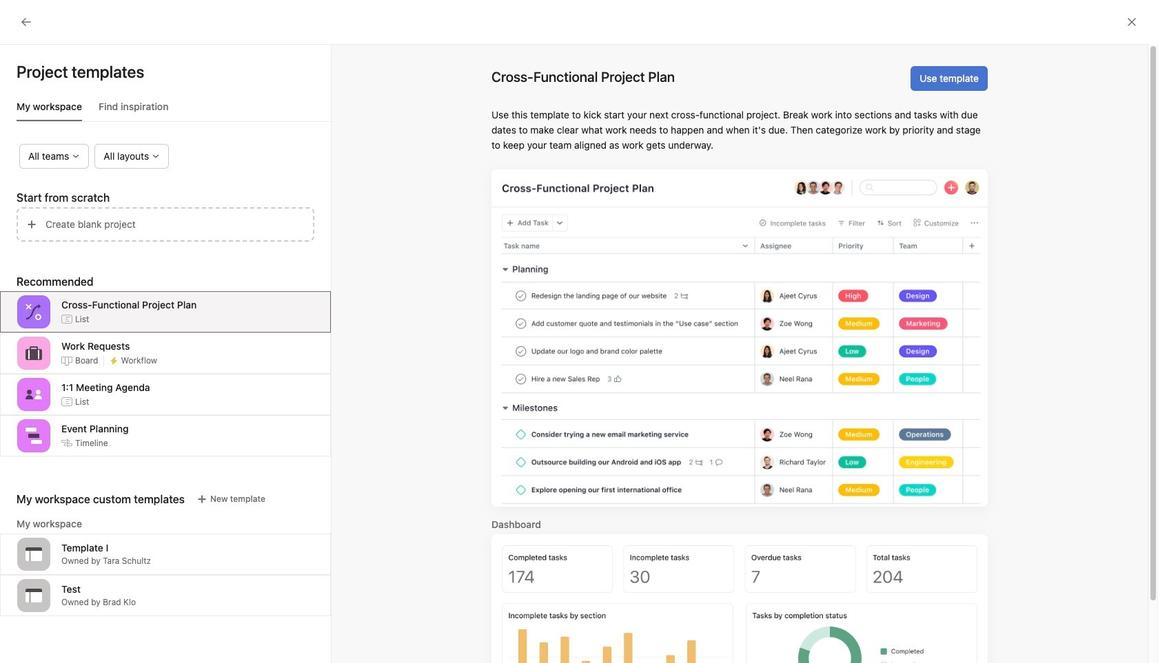 Task type: describe. For each thing, give the bounding box(es) containing it.
close image
[[1126, 17, 1137, 28]]

1:1 meeting agenda image
[[26, 387, 42, 403]]

teams element
[[0, 561, 165, 611]]

hide sidebar image
[[18, 11, 29, 22]]

ribbon image
[[539, 538, 555, 555]]

computer image
[[803, 538, 820, 555]]

mark complete image for mark complete option
[[258, 371, 274, 387]]

1 template image from the top
[[26, 547, 42, 563]]

starred element
[[0, 219, 165, 379]]

global element
[[0, 34, 165, 116]]

Mark complete checkbox
[[258, 321, 274, 338]]

cross-functional project plan image
[[26, 304, 42, 321]]



Task type: vqa. For each thing, say whether or not it's contained in the screenshot.
"Teams" Element
yes



Task type: locate. For each thing, give the bounding box(es) containing it.
tab list
[[17, 99, 331, 122]]

projects element
[[0, 379, 165, 561]]

work requests image
[[26, 345, 42, 362]]

event planning image
[[26, 428, 42, 445]]

mark complete image up mark complete option
[[258, 321, 274, 338]]

megaphone image
[[803, 588, 820, 604]]

go back image
[[21, 17, 32, 28]]

1 mark complete image from the top
[[258, 321, 274, 338]]

0 vertical spatial template image
[[26, 547, 42, 563]]

2 template image from the top
[[26, 588, 42, 605]]

insights element
[[0, 125, 165, 219]]

0 vertical spatial mark complete image
[[258, 321, 274, 338]]

bug image
[[539, 588, 555, 604]]

1 vertical spatial mark complete image
[[258, 371, 274, 387]]

mark complete image down mark complete checkbox
[[258, 371, 274, 387]]

template image
[[26, 547, 42, 563], [26, 588, 42, 605]]

list item
[[244, 267, 1071, 292], [244, 292, 1071, 317], [244, 317, 1071, 342], [244, 342, 1071, 367], [261, 525, 525, 567]]

2 mark complete image from the top
[[258, 371, 274, 387]]

Mark complete checkbox
[[258, 371, 274, 387]]

mark complete image
[[258, 321, 274, 338], [258, 371, 274, 387]]

mark complete image for mark complete checkbox
[[258, 321, 274, 338]]

list box
[[416, 6, 747, 28]]

1 vertical spatial template image
[[26, 588, 42, 605]]



